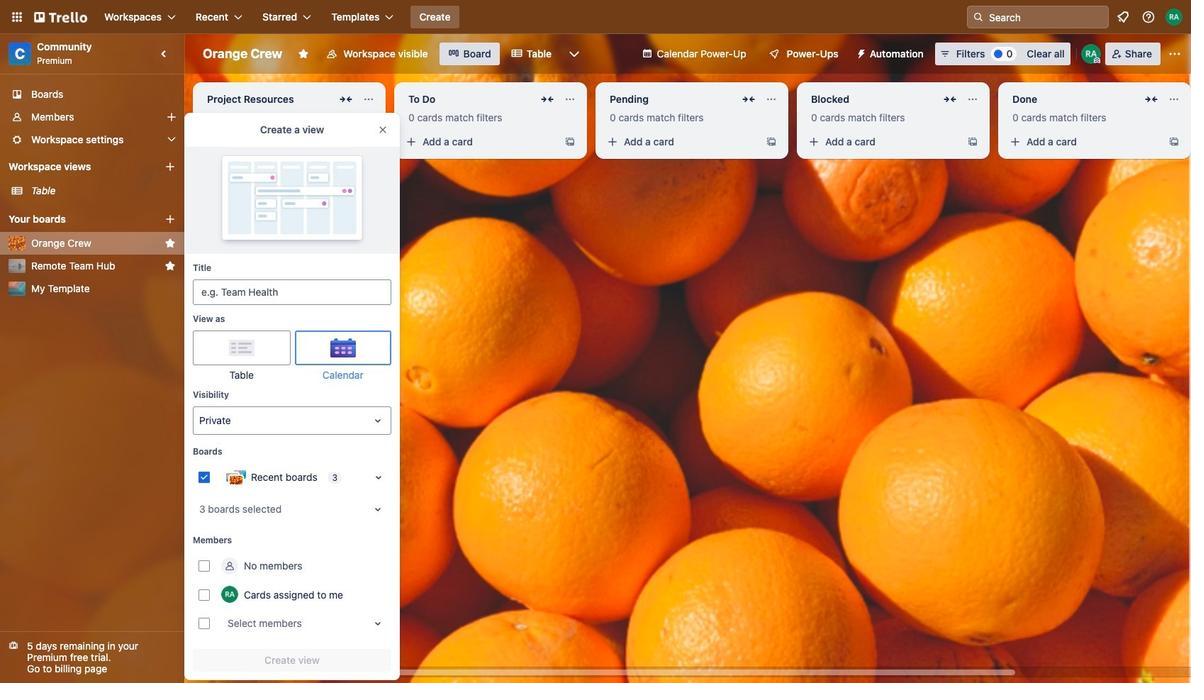Task type: describe. For each thing, give the bounding box(es) containing it.
create a view image
[[165, 161, 176, 172]]

ruby anderson (rubyanderson7) image
[[1082, 44, 1102, 64]]

1 collapse list image from the left
[[942, 91, 959, 108]]

search image
[[973, 11, 985, 23]]

create from template… image for first collapse list icon from right
[[766, 136, 778, 148]]

sm image
[[850, 43, 870, 62]]

1 open image from the top
[[370, 412, 387, 429]]

2 open image from the top
[[370, 501, 387, 518]]

calendar image
[[184, 154, 400, 247]]

0 horizontal spatial ruby anderson (rubyanderson7) image
[[221, 586, 238, 603]]

add board image
[[165, 214, 176, 225]]

1 collapse list image from the left
[[338, 91, 355, 108]]

your boards with 3 items element
[[9, 211, 143, 228]]

2 collapse list image from the left
[[1144, 91, 1161, 108]]

workspace navigation collapse icon image
[[155, 44, 175, 64]]

1 vertical spatial open image
[[370, 615, 387, 632]]

star or unstar board image
[[298, 48, 310, 60]]

Board name text field
[[196, 43, 290, 65]]

customize views image
[[568, 47, 582, 61]]

create from template… image for 2nd collapse list image from right
[[968, 136, 979, 148]]

Search field
[[985, 7, 1109, 27]]

this member is an admin of this board. image
[[1095, 57, 1101, 64]]

3 collapse list image from the left
[[741, 91, 758, 108]]



Task type: vqa. For each thing, say whether or not it's contained in the screenshot.
FOR in the Upgrade for more permissions controls Decide who can send invitations, edit Workspace settings, and more with Premium.
no



Task type: locate. For each thing, give the bounding box(es) containing it.
0 horizontal spatial option
[[193, 331, 291, 381]]

1 horizontal spatial ruby anderson (rubyanderson7) image
[[1166, 9, 1183, 26]]

calendar view option image
[[330, 338, 356, 358]]

ruby anderson (rubyanderson7) image
[[1166, 9, 1183, 26], [221, 586, 238, 603]]

1 horizontal spatial collapse list image
[[539, 91, 556, 108]]

view as list box
[[193, 331, 392, 381]]

2 create from template… image from the left
[[766, 136, 778, 148]]

open information menu image
[[1142, 10, 1156, 24]]

create from template… image
[[363, 136, 375, 148]]

open image
[[370, 469, 387, 486], [370, 615, 387, 632]]

create from template… image for second collapse list icon from the right
[[565, 136, 576, 148]]

1 vertical spatial open image
[[370, 501, 387, 518]]

2 horizontal spatial collapse list image
[[741, 91, 758, 108]]

1 option from the left
[[193, 331, 291, 381]]

1 create from template… image from the left
[[565, 136, 576, 148]]

0 vertical spatial starred icon image
[[165, 238, 176, 249]]

3 create from template… image from the left
[[968, 136, 979, 148]]

2 starred icon image from the top
[[165, 260, 176, 272]]

0 horizontal spatial collapse list image
[[338, 91, 355, 108]]

None text field
[[199, 88, 335, 111], [400, 88, 536, 111], [602, 88, 738, 111], [803, 88, 939, 111], [199, 502, 202, 516], [199, 88, 335, 111], [400, 88, 536, 111], [602, 88, 738, 111], [803, 88, 939, 111], [199, 502, 202, 516]]

close popover image
[[377, 124, 389, 136]]

option
[[193, 331, 291, 381], [295, 331, 392, 381]]

open image
[[370, 412, 387, 429], [370, 501, 387, 518]]

0 horizontal spatial collapse list image
[[942, 91, 959, 108]]

show menu image
[[1169, 47, 1183, 61]]

create from template… image
[[565, 136, 576, 148], [766, 136, 778, 148], [968, 136, 979, 148], [1169, 136, 1181, 148]]

collapse list image
[[942, 91, 959, 108], [1144, 91, 1161, 108]]

2 option from the left
[[295, 331, 392, 381]]

starred icon image
[[165, 238, 176, 249], [165, 260, 176, 272]]

1 starred icon image from the top
[[165, 238, 176, 249]]

1 horizontal spatial option
[[295, 331, 392, 381]]

0 vertical spatial open image
[[370, 469, 387, 486]]

back to home image
[[34, 6, 87, 28]]

e.g. Team Health text field
[[193, 280, 392, 305]]

0 vertical spatial open image
[[370, 412, 387, 429]]

2 collapse list image from the left
[[539, 91, 556, 108]]

table view option image
[[229, 340, 255, 356]]

1 vertical spatial starred icon image
[[165, 260, 176, 272]]

4 create from template… image from the left
[[1169, 136, 1181, 148]]

1 horizontal spatial collapse list image
[[1144, 91, 1161, 108]]

0 vertical spatial ruby anderson (rubyanderson7) image
[[1166, 9, 1183, 26]]

None text field
[[1005, 88, 1141, 111], [221, 470, 224, 485], [228, 617, 230, 631], [1005, 88, 1141, 111], [221, 470, 224, 485], [228, 617, 230, 631]]

1 vertical spatial ruby anderson (rubyanderson7) image
[[221, 586, 238, 603]]

0 notifications image
[[1115, 9, 1132, 26]]

create from template… image for 2nd collapse list image from left
[[1169, 136, 1181, 148]]

collapse list image
[[338, 91, 355, 108], [539, 91, 556, 108], [741, 91, 758, 108]]

primary element
[[0, 0, 1192, 34]]



